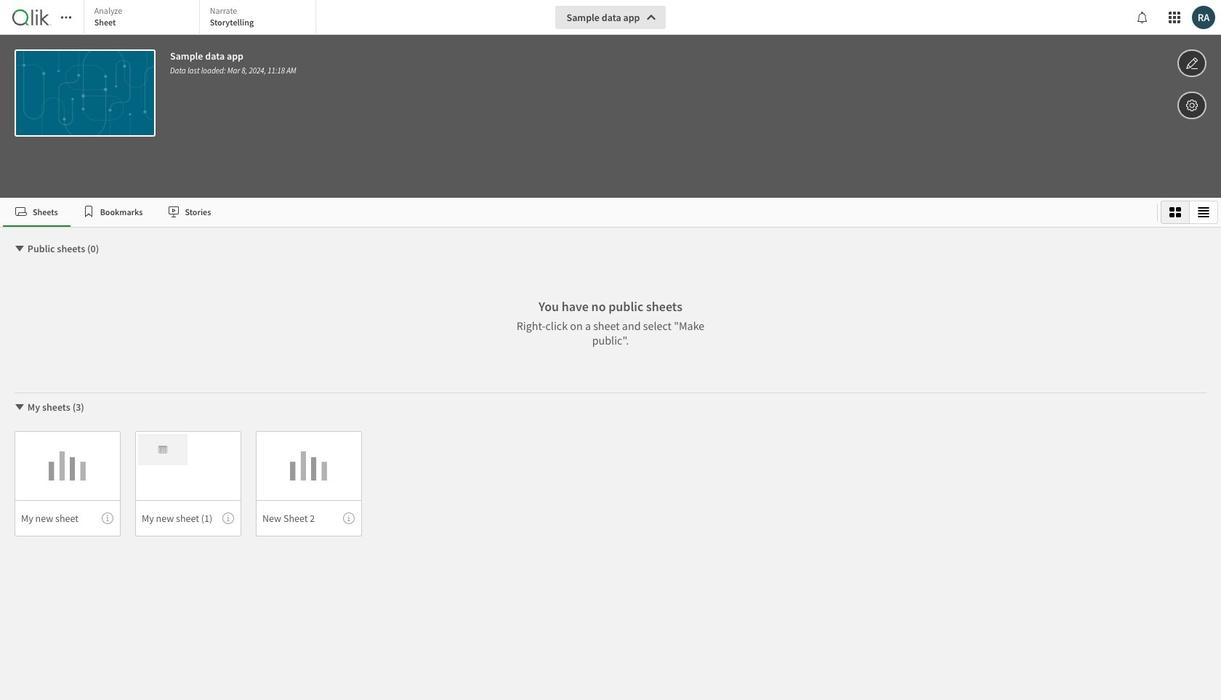 Task type: vqa. For each thing, say whether or not it's contained in the screenshot.
tooltip within the "New Sheet 2 sheet is selected. Press the Spacebar or Enter key to open New Sheet 2 sheet. Use the right and left arrow keys to navigate." element
yes



Task type: describe. For each thing, give the bounding box(es) containing it.
menu item for my new sheet sheet is selected. press the spacebar or enter key to open my new sheet sheet. use the right and left arrow keys to navigate. element
[[15, 500, 121, 537]]

list view image
[[1198, 207, 1210, 218]]

tooltip for my new sheet sheet is selected. press the spacebar or enter key to open my new sheet sheet. use the right and left arrow keys to navigate. element
[[102, 513, 113, 524]]

edit image
[[1186, 55, 1199, 72]]

menu item for new sheet 2 sheet is selected. press the spacebar or enter key to open new sheet 2 sheet. use the right and left arrow keys to navigate. element
[[256, 500, 362, 537]]

tooltip for new sheet 2 sheet is selected. press the spacebar or enter key to open new sheet 2 sheet. use the right and left arrow keys to navigate. element
[[343, 513, 355, 524]]

my new sheet sheet is selected. press the spacebar or enter key to open my new sheet sheet. use the right and left arrow keys to navigate. element
[[15, 431, 121, 537]]

tooltip for the my new sheet (1) sheet is selected. press the spacebar or enter key to open my new sheet (1) sheet. use the right and left arrow keys to navigate. element
[[223, 513, 234, 524]]

menu item for the my new sheet (1) sheet is selected. press the spacebar or enter key to open my new sheet (1) sheet. use the right and left arrow keys to navigate. element
[[135, 500, 241, 537]]

1 collapse image from the top
[[14, 243, 25, 255]]



Task type: locate. For each thing, give the bounding box(es) containing it.
2 horizontal spatial menu item
[[256, 500, 362, 537]]

0 horizontal spatial tooltip
[[102, 513, 113, 524]]

3 menu item from the left
[[256, 500, 362, 537]]

tab list
[[83, 0, 320, 36], [3, 198, 1152, 227]]

3 tooltip from the left
[[343, 513, 355, 524]]

1 horizontal spatial tooltip
[[223, 513, 234, 524]]

2 tooltip from the left
[[223, 513, 234, 524]]

collapse image
[[14, 243, 25, 255], [14, 401, 25, 413]]

tooltip inside my new sheet sheet is selected. press the spacebar or enter key to open my new sheet sheet. use the right and left arrow keys to navigate. element
[[102, 513, 113, 524]]

0 horizontal spatial menu item
[[15, 500, 121, 537]]

2 horizontal spatial tooltip
[[343, 513, 355, 524]]

1 menu item from the left
[[15, 500, 121, 537]]

1 vertical spatial collapse image
[[14, 401, 25, 413]]

2 collapse image from the top
[[14, 401, 25, 413]]

my new sheet (1) sheet is selected. press the spacebar or enter key to open my new sheet (1) sheet. use the right and left arrow keys to navigate. element
[[135, 431, 241, 537]]

toolbar
[[0, 0, 1222, 198]]

0 vertical spatial tab list
[[83, 0, 320, 36]]

app options image
[[1186, 97, 1199, 114]]

tooltip inside new sheet 2 sheet is selected. press the spacebar or enter key to open new sheet 2 sheet. use the right and left arrow keys to navigate. element
[[343, 513, 355, 524]]

1 horizontal spatial menu item
[[135, 500, 241, 537]]

tooltip inside the my new sheet (1) sheet is selected. press the spacebar or enter key to open my new sheet (1) sheet. use the right and left arrow keys to navigate. element
[[223, 513, 234, 524]]

application
[[0, 0, 1222, 700]]

0 vertical spatial collapse image
[[14, 243, 25, 255]]

new sheet 2 sheet is selected. press the spacebar or enter key to open new sheet 2 sheet. use the right and left arrow keys to navigate. element
[[256, 431, 362, 537]]

1 vertical spatial tab list
[[3, 198, 1152, 227]]

grid view image
[[1170, 207, 1182, 218]]

1 tooltip from the left
[[102, 513, 113, 524]]

tooltip
[[102, 513, 113, 524], [223, 513, 234, 524], [343, 513, 355, 524]]

group
[[1161, 201, 1219, 224]]

2 menu item from the left
[[135, 500, 241, 537]]

menu item
[[15, 500, 121, 537], [135, 500, 241, 537], [256, 500, 362, 537]]



